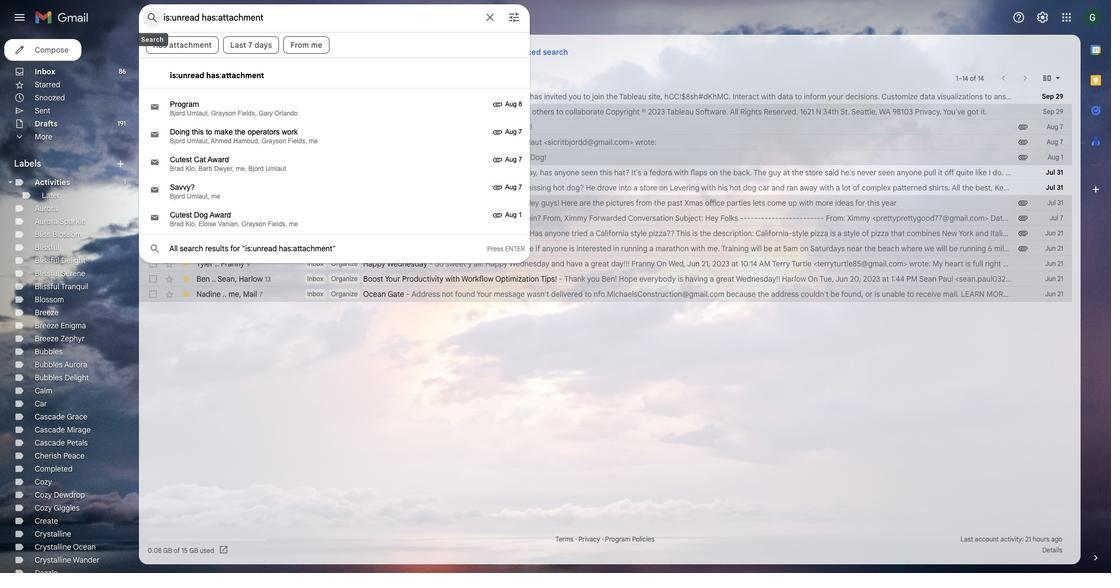 Task type: describe. For each thing, give the bounding box(es) containing it.
brad klo for and the winner is.... quinn's dog!
[[197, 153, 226, 162]]

1 gb from the left
[[163, 547, 172, 555]]

10 row from the top
[[139, 226, 1112, 241]]

you left leave
[[448, 168, 460, 178]]

miles.
[[995, 244, 1015, 254]]

jun 21 for so sweet y'all! happy wednesday and have a great day!!! franny on wed, jun  21, 2023 at 10:14 am terry turtle <terryturtle85@gmail.com> wrote: my heart  is full right now
[[1046, 260, 1064, 268]]

anyone up "patterned"
[[897, 168, 922, 178]]

and for and the winner is...... sarah's cat!
[[419, 122, 433, 132]]

, for me
[[239, 289, 241, 299]]

me up the has:attachment" at the left top
[[289, 220, 298, 228]]

he's
[[841, 168, 855, 178]]

0 vertical spatial 29
[[1056, 92, 1064, 100]]

2023 right "20,"
[[863, 274, 881, 284]]

brad up dog
[[197, 198, 213, 208]]

jun left 16,
[[1023, 213, 1036, 223]]

1 vertical spatial blossom
[[35, 295, 64, 305]]

never
[[857, 168, 877, 178]]

this right doing at left
[[192, 128, 204, 136]]

2 horizontal spatial be
[[949, 244, 958, 254]]

dog
[[194, 211, 208, 219]]

to right unable on the bottom right of the page
[[908, 289, 915, 299]]

james peterson has invited you to join the tableau site, hcc!$8sh#dkhmc.  interact with data to inform your decisions. customize data visualizations  to answer your questions. share disc
[[473, 92, 1112, 102]]

2023 up 5.1.1
[[1086, 259, 1104, 269]]

crystalline ocean link
[[35, 542, 96, 552]]

bubbles aurora
[[35, 360, 87, 370]]

to right out
[[513, 244, 520, 254]]

blissful for blissful serene
[[35, 269, 59, 279]]

2 pizza from the left
[[871, 229, 889, 238]]

anyone inside hello all, has anyone seen this missing hot dog? he drove into a store on  levering with his hot dog car and ran away with a lot of complex patterned  shirts. all the best, kendall link
[[465, 183, 490, 193]]

is up have
[[569, 244, 575, 254]]

with up more on the right top of the page
[[820, 183, 834, 193]]

a right it's on the top of page
[[644, 168, 648, 178]]

this down today,
[[511, 183, 523, 193]]

all, for hi
[[411, 168, 421, 178]]

tried
[[572, 229, 588, 238]]

of inside footer
[[174, 547, 180, 555]]

with down the sweet
[[446, 274, 460, 284]]

more
[[816, 198, 834, 208]]

1 horizontal spatial sean
[[920, 274, 937, 284]]

beach
[[878, 244, 900, 254]]

grace
[[67, 412, 88, 422]]

anyone down from,
[[545, 229, 570, 238]]

all right shirts.
[[952, 183, 961, 193]]

row containing nadine
[[139, 287, 1105, 302]]

main content containing has attachment
[[139, 35, 1112, 565]]

bjord right me,
[[249, 165, 264, 173]]

description:
[[713, 229, 754, 238]]

2 style from the left
[[793, 229, 809, 238]]

2023 inside you're all set! invite others to collaborate copyright © 2023 tableau  software. all rights reserved. 1621 n 34th st. seattle, wa 98103 privacy.  you've got it. link
[[648, 107, 665, 117]]

hi all, before you leave the office today, has anyone seen this hat? it's a  fedora with flaps on the back. the guy at the store said he's never seen  anyone pull it off quite like i do. all the
[[402, 168, 1028, 178]]

jun down know
[[1061, 259, 1074, 269]]

customize
[[882, 92, 918, 102]]

on down please
[[1031, 259, 1041, 269]]

1 horizontal spatial franny
[[632, 259, 655, 269]]

important according to google magic. switch for hello all, has anyone seen this missing hot dog? he drove into a store on  levering with his hot dog car and ran away with a lot of complex patterned  shirts. all the best, kendall
[[180, 182, 191, 193]]

fields, for award
[[268, 220, 287, 228]]

jun down 'crust'
[[1046, 244, 1056, 253]]

1 horizontal spatial be
[[831, 289, 840, 299]]

has inside hello all, has anyone seen this missing hot dog? he drove into a store on  levering with his hot dog car and ran away with a lot of complex patterned  shirts. all the best, kendall link
[[450, 183, 463, 193]]

tableau down is:unread has : attachment
[[197, 91, 226, 101]]

brad klo for and the winner is...... sarah's cat!
[[197, 122, 226, 132]]

1 your from the left
[[829, 92, 844, 102]]

21 for happy wednesday
[[1058, 260, 1064, 268]]

tue,
[[820, 274, 834, 284]]

others
[[532, 107, 554, 117]]

0 vertical spatial the
[[754, 168, 767, 178]]

having
[[685, 274, 708, 284]]

1 vertical spatial jul 31
[[1046, 184, 1064, 192]]

me up cutest dog award
[[211, 193, 220, 200]]

0 horizontal spatial franny
[[221, 259, 244, 269]]

would
[[450, 213, 472, 223]]

has up if
[[530, 229, 543, 238]]

brad left make at the top left of the page
[[197, 122, 213, 132]]

completed
[[35, 464, 73, 474]]

is left having
[[678, 274, 684, 284]]

1 vertical spatial sep 29
[[1043, 108, 1064, 116]]

5am
[[783, 244, 798, 254]]

is left unable on the bottom right of the page
[[875, 289, 880, 299]]

13 row from the top
[[139, 272, 1112, 287]]

all inside list box
[[169, 244, 178, 254]]

me.
[[708, 244, 720, 254]]

has attachment for has attachment button
[[265, 47, 323, 57]]

bjord for chester
[[197, 244, 215, 253]]

cozy giggles link
[[35, 503, 80, 513]]

address
[[772, 289, 799, 299]]

eloise
[[199, 220, 216, 228]]

1 important mainly because you often read messages with this label. switch from the top
[[180, 91, 191, 102]]

important according to google magic. switch for and the winner is...... sarah's cat!
[[180, 122, 191, 132]]

2023 inside hi there, would you two like to join? from, ximmy forwarded conversation  subject: hey folks ------------------------ from: ximmy  <prettyprettygood77@gmail.com> date: fri, jun 16, 2023 at 4:26 pm link
[[1049, 213, 1066, 223]]

at left 1:44
[[883, 274, 889, 284]]

7 inside bjord .. chester , me 7
[[266, 245, 269, 253]]

with up the levering
[[674, 168, 689, 178]]

1 vertical spatial cloud
[[225, 107, 246, 117]]

with left his
[[702, 183, 716, 193]]

award for cutest cat award
[[208, 155, 229, 164]]

fedora
[[650, 168, 672, 178]]

1 york from the left
[[484, 229, 498, 238]]

image.png image for cutest cat award
[[492, 154, 504, 163]]

2 horizontal spatial wrote:
[[1069, 274, 1091, 284]]

0 vertical spatial cloud
[[228, 91, 249, 101]]

settings image
[[1037, 11, 1050, 24]]

aug 1 inside main content
[[1048, 153, 1064, 161]]

not important switch
[[180, 106, 191, 117]]

1 happy from the left
[[363, 259, 386, 269]]

breeze for breeze zephyr
[[35, 334, 59, 344]]

, for sean
[[235, 274, 237, 284]]

on left 'tu' at right
[[1093, 274, 1103, 284]]

with left me.
[[691, 244, 706, 254]]

1 horizontal spatial office
[[705, 198, 725, 208]]

winner for is....
[[462, 153, 486, 162]]

site,
[[649, 92, 663, 102]]

optimization
[[496, 274, 539, 284]]

me inside list box
[[311, 40, 323, 50]]

productivity
[[402, 274, 444, 284]]

aurora sparkle
[[35, 217, 86, 226]]

umlaut, for doing this to make the operators work
[[187, 137, 209, 145]]

3 style from the left
[[844, 229, 860, 238]]

aug 8
[[505, 100, 522, 108]]

and the winner is...... sarah's cat!
[[419, 122, 533, 132]]

1 vertical spatial pm
[[907, 274, 918, 284]]

klo for and the winner is.... quinn's dog!
[[215, 153, 226, 162]]

me down connor
[[253, 244, 264, 253]]

hey inside hi there, would you two like to join? from, ximmy forwarded conversation  subject: hey folks ------------------------ from: ximmy  <prettyprettygood77@gmail.com> date: fri, jun 16, 2023 at 4:26 pm link
[[706, 213, 719, 223]]

important mainly because you often read messages with this label. switch for ben
[[180, 228, 191, 239]]

settle
[[363, 229, 383, 238]]

2 your from the left
[[1021, 92, 1037, 102]]

bliss blossom link
[[35, 230, 82, 239]]

st.
[[841, 107, 850, 117]]

labels heading
[[14, 159, 115, 169]]

footer containing terms
[[139, 534, 1072, 556]]

jul 31 for hi all, before you leave the office today, has anyone seen this hat? it's a  fedora with flaps on the back. the guy at the store said he's never seen  anyone pull it off quite like i do. all the
[[1046, 168, 1064, 176]]

with down jul 7 on the top
[[1048, 229, 1063, 238]]

0 vertical spatial sep 29
[[1042, 92, 1064, 100]]

copyright
[[606, 107, 640, 117]]

delight for blissful delight
[[61, 256, 86, 266]]

kendall down barb
[[197, 183, 224, 193]]

1 pizza from the left
[[811, 229, 829, 238]]

car link
[[35, 399, 47, 409]]

2 wed, from the left
[[1042, 259, 1060, 269]]

1 inside labels navigation
[[124, 178, 126, 186]]

cozy giggles
[[35, 503, 80, 513]]

.. for chester
[[217, 244, 221, 253]]

brad up barb
[[197, 153, 213, 162]]

1 horizontal spatial seen
[[581, 168, 598, 178]]

2023 right "7,"
[[436, 137, 454, 147]]

is right this
[[693, 229, 698, 238]]

you inside 'link'
[[569, 92, 582, 102]]

2 wednesday from the left
[[509, 259, 550, 269]]

missing
[[525, 183, 551, 193]]

1 inside search field
[[519, 211, 522, 219]]

anyone up dog?
[[554, 168, 579, 178]]

2 horizontal spatial seen
[[879, 168, 895, 178]]

now
[[1003, 259, 1018, 269]]

0 vertical spatial from
[[636, 198, 652, 208]]

row containing bjord umlaut
[[139, 135, 1072, 150]]

brad up savvy?
[[170, 165, 184, 173]]

is....
[[487, 153, 501, 162]]

blissful for blissful link
[[35, 243, 59, 253]]

cozy for cozy "link"
[[35, 477, 52, 487]]

search mail image
[[143, 8, 162, 28]]

bjord down aug 7, 2023, 12:50 pm element
[[498, 137, 516, 147]]

heart
[[945, 259, 964, 269]]

at left 10:34
[[456, 137, 462, 147]]

1 horizontal spatial your
[[477, 289, 492, 299]]

5 jun 21 from the top
[[1046, 290, 1064, 298]]

0 vertical spatial or
[[458, 229, 465, 238]]

this up drove
[[600, 168, 613, 178]]

clear search image
[[479, 7, 501, 28]]

2 vertical spatial has
[[540, 168, 552, 178]]

7 row from the top
[[139, 180, 1072, 195]]

a left lot
[[836, 183, 840, 193]]

me right let
[[1052, 244, 1063, 254]]

hi for hi all, before you leave the office today, has anyone seen this hat? it's a  fedora with flaps on the back. the guy at the store said he's never seen  anyone pull it off quite like i do. all the
[[402, 168, 409, 178]]

tableau down hcc!$8sh#dkhmc.
[[667, 107, 694, 117]]

enter
[[505, 245, 525, 253]]

2 horizontal spatial umlaut
[[518, 137, 542, 147]]

1 running from the left
[[622, 244, 648, 254]]

has inside search refinement toolbar list box
[[153, 40, 167, 50]]

anyone right if
[[542, 244, 567, 254]]

bjord for 2
[[197, 137, 215, 147]]

aug 1, 2023, 9:00 pm element
[[505, 211, 522, 219]]

0 vertical spatial your
[[385, 274, 400, 284]]

aug 7, 2023, 12:50 pm element
[[505, 128, 522, 136]]

aug 1 inside search field
[[505, 211, 522, 219]]

3 ximmy from the left
[[848, 213, 871, 223]]

breeze enigma link
[[35, 321, 86, 331]]

8 row from the top
[[139, 195, 1072, 211]]

and the winner is.... quinn's dog! link
[[305, 152, 1013, 163]]

quite
[[956, 168, 974, 178]]

21 for settle the debate: chicago or new york pizza?
[[1058, 229, 1064, 237]]

1 row from the top
[[139, 89, 1112, 104]]

2023 down me.
[[713, 259, 730, 269]]

has inside list box
[[206, 71, 220, 80]]

3 row from the top
[[139, 119, 1072, 135]]

98103
[[893, 107, 913, 117]]

breeze enigma
[[35, 321, 86, 331]]

jun down let
[[1046, 260, 1056, 268]]

2 organize from the top
[[331, 244, 358, 253]]

important according to google magic. switch for hi there, would you two like to join? from, ximmy forwarded conversation  subject: hey folks ------------------------ from: ximmy  <prettyprettygood77@gmail.com> date: fri, jun 16, 2023 at 4:26 pm
[[180, 213, 191, 224]]

with right up
[[799, 198, 814, 208]]

brad klo, eloise vanian, grayson fields, me element
[[170, 220, 487, 228]]

2 parks from the top
[[226, 183, 247, 193]]

1 wednesday from the left
[[387, 259, 427, 269]]

winner for is......
[[448, 122, 471, 132]]

1 style from the left
[[631, 229, 647, 238]]

bubbles for aurora
[[35, 360, 63, 370]]

not
[[442, 289, 453, 299]]

for inside main content
[[856, 198, 866, 208]]

ran
[[787, 183, 798, 193]]

1 kendall parks from the top
[[197, 168, 247, 178]]

on left mon,
[[383, 137, 393, 147]]

21 for boost your productivity with workflow optimization tips!
[[1058, 275, 1064, 283]]

1 wed, from the left
[[669, 259, 686, 269]]

1 horizontal spatial wrote:
[[910, 259, 931, 269]]

at left 4:26
[[1068, 213, 1075, 223]]

bjord umlaut, grayson fields, gary orlando element
[[170, 110, 487, 117]]

activity:
[[1001, 535, 1024, 544]]

0 horizontal spatial and
[[552, 259, 565, 269]]

crystalline for ocean
[[35, 542, 71, 552]]

at right guy
[[783, 168, 790, 178]]

terry
[[772, 259, 790, 269]]

kendall down do.
[[995, 183, 1020, 193]]

gmail image
[[35, 7, 94, 28]]

program inside list box
[[170, 100, 199, 109]]

at left the 10:14
[[732, 259, 739, 269]]

1 21, from the left
[[702, 259, 711, 269]]

sweet
[[446, 259, 466, 269]]

umlaut inside search field
[[266, 165, 286, 173]]

2 york from the left
[[959, 229, 974, 238]]

last for last 7 days
[[230, 40, 246, 50]]

to left join
[[583, 92, 591, 102]]

on up everybody at the right of page
[[657, 259, 667, 269]]

aug 7 for doing this to make the operators work
[[505, 128, 522, 136]]

21 inside last account activity: 21 hours ago details
[[1026, 535, 1032, 544]]

2 has attachment image from the top
[[1018, 137, 1029, 148]]

best,
[[976, 183, 993, 193]]

hey everyone, i'm reaching out to see if anyone is interested in running a  marathon with me. training will be at 5am on saturdays near the beach where  we will be running 6 miles. please let me know
[[404, 244, 1083, 254]]

2 horizontal spatial on
[[800, 244, 809, 254]]

cutest for cutest cat award
[[170, 155, 192, 164]]

klo for and the winner is...... sarah's cat!
[[215, 122, 226, 132]]

to left join?
[[516, 213, 523, 223]]

press
[[487, 245, 504, 253]]

0 horizontal spatial fields,
[[238, 110, 257, 117]]

0 vertical spatial grayson
[[211, 110, 236, 117]]

1 vertical spatial sep
[[1043, 108, 1055, 116]]

store inside hello all, has anyone seen this missing hot dog? he drove into a store on  levering with his hot dog car and ran away with a lot of complex patterned  shirts. all the best, kendall link
[[640, 183, 658, 193]]

near
[[847, 244, 863, 254]]

1 new from the left
[[467, 229, 482, 238]]

1 ximmy from the left
[[197, 213, 220, 223]]

5 important according to google magic. switch from the top
[[180, 198, 191, 209]]

of up visualizations
[[970, 74, 977, 82]]

row containing ximmy
[[139, 211, 1104, 226]]

the inside search field
[[235, 128, 246, 136]]

7 inside 'nadine .. me , mail 7'
[[259, 290, 263, 298]]

31 for hey guys! here are the pictures from the past xmas office parties lets come  up with more ideas for this year
[[1058, 199, 1064, 207]]

terms link
[[556, 535, 574, 544]]

0 horizontal spatial be
[[764, 244, 773, 254]]

last for last account activity: 21 hours ago details
[[961, 535, 974, 544]]

blissful for blissful tranquil
[[35, 282, 59, 292]]

is
[[454, 47, 460, 57]]

2 will from the left
[[937, 244, 948, 254]]

cat
[[194, 155, 206, 164]]

exclude social
[[382, 47, 436, 57]]

and for and the winner is.... quinn's dog!
[[433, 153, 447, 162]]

and the winner is.... quinn's dog!
[[433, 153, 547, 162]]

to inside search field
[[206, 128, 212, 136]]

n
[[816, 107, 822, 117]]

california
[[596, 229, 629, 238]]

3 brad klo from the top
[[197, 198, 226, 208]]

1 vertical spatial great
[[716, 274, 735, 284]]

<prettyprettygood77@gmail.com>
[[873, 213, 989, 223]]

to down "invited"
[[556, 107, 563, 117]]

this down complex
[[868, 198, 880, 208]]

from
[[291, 40, 309, 50]]

all right do.
[[1006, 168, 1014, 178]]

klo, for cat
[[186, 165, 197, 173]]

a right have
[[585, 259, 589, 269]]

refresh image
[[180, 73, 191, 84]]

advanced search options image
[[503, 7, 525, 28]]

2 jun 21 from the top
[[1046, 244, 1064, 253]]

on left tue,
[[808, 274, 818, 284]]

2 has attachment image from the top
[[1018, 198, 1029, 209]]

hope
[[619, 274, 638, 284]]

2 hot from the left
[[730, 183, 741, 193]]

a down pizza??
[[650, 244, 654, 254]]

tableau up make at the top left of the page
[[197, 107, 224, 117]]

0 horizontal spatial on
[[659, 183, 668, 193]]

sarah's
[[492, 122, 518, 132]]

is down from:
[[831, 229, 836, 238]]

cat!
[[520, 122, 533, 132]]

0 horizontal spatial am
[[484, 137, 496, 147]]

2 vertical spatial aurora
[[64, 360, 87, 370]]

because
[[727, 289, 756, 299]]

jun up response
[[1046, 275, 1056, 283]]

1 horizontal spatial from
[[1097, 229, 1112, 238]]

bjord for grayson
[[170, 110, 185, 117]]

ben for sean
[[197, 274, 210, 284]]

0 vertical spatial sep
[[1042, 92, 1055, 100]]

a right into
[[634, 183, 638, 193]]

row containing tyler
[[139, 256, 1104, 272]]

1 vertical spatial or
[[866, 289, 873, 299]]

2 new from the left
[[943, 229, 958, 238]]

0 horizontal spatial like
[[503, 213, 514, 223]]

of right lot
[[853, 183, 860, 193]]

a down from:
[[838, 229, 842, 238]]

1 hot from the left
[[553, 183, 565, 193]]

to up it.
[[985, 92, 992, 102]]

, for anna
[[235, 228, 237, 238]]

doing this to make the operators work
[[170, 128, 298, 136]]

last 7 days
[[230, 40, 272, 50]]

it
[[939, 168, 943, 178]]

breeze for breeze link
[[35, 308, 59, 318]]

organize for ocean
[[331, 290, 358, 298]]

attachment for search refinement toolbar list box
[[169, 40, 212, 50]]

hi there, would you two like to join? from, ximmy forwarded conversation  subject: hey folks ------------------------ from: ximmy  <prettyprettygood77@gmail.com> date: fri, jun 16, 2023 at 4:26 pm link
[[305, 213, 1104, 224]]

kendall down cat
[[197, 168, 224, 178]]

me down ben .. sean , harlow 13
[[229, 289, 239, 299]]

0 horizontal spatial umlaut
[[216, 137, 241, 147]]

1 vertical spatial 31
[[1057, 184, 1064, 192]]

, for chester
[[249, 244, 251, 253]]

address
[[412, 289, 440, 299]]

toggle split pane mode image
[[1042, 73, 1053, 84]]

advanced
[[504, 47, 541, 57]]

to down thank
[[585, 289, 592, 299]]

full
[[973, 259, 984, 269]]

hey for past
[[526, 198, 539, 208]]

jun left "20,"
[[836, 274, 848, 284]]

me up brad klo, barb dwyer, me, bjord umlaut element
[[309, 137, 318, 145]]

grayson for award
[[242, 220, 266, 228]]

hamoud,
[[233, 137, 260, 145]]

ocean inside labels navigation
[[73, 542, 96, 552]]

1 horizontal spatial harlow
[[782, 274, 806, 284]]

0 vertical spatial blossom
[[52, 230, 82, 239]]

follow link to manage storage image
[[219, 545, 230, 556]]

breeze for breeze enigma
[[35, 321, 59, 331]]

wednesday!!
[[736, 274, 780, 284]]

has inside 'link'
[[530, 92, 542, 102]]

dog?
[[567, 183, 584, 193]]

0 horizontal spatial office
[[496, 168, 515, 178]]

inbox for franny
[[307, 260, 324, 268]]

0 horizontal spatial wrote:
[[635, 137, 657, 147]]

0 horizontal spatial sean
[[218, 274, 235, 284]]

at left 5am
[[775, 244, 782, 254]]

5 row from the top
[[139, 150, 1072, 165]]

bjord umlaut, ahmed hamoud, grayson fields, me element
[[170, 137, 487, 145]]

2 running from the left
[[960, 244, 987, 254]]

1 vertical spatial 29
[[1057, 108, 1064, 116]]

Search mail text field
[[163, 12, 477, 23]]

tableau inside 'link'
[[620, 92, 647, 102]]

jun up let
[[1046, 229, 1056, 237]]

1 14 from the left
[[963, 74, 969, 82]]

is:unread
[[170, 71, 204, 80]]

thank
[[565, 274, 586, 284]]

bjord umlaut, ahmed hamoud, grayson fields, me
[[170, 137, 318, 145]]

store inside hi all, before you leave the office today, has anyone seen this hat? it's a  fedora with flaps on the back. the guy at the store said he's never seen  anyone pull it off quite like i do. all the link
[[806, 168, 823, 178]]

2 14 from the left
[[978, 74, 984, 82]]

1 has attachment image from the top
[[1018, 152, 1029, 163]]

you left two
[[474, 213, 486, 223]]

0 vertical spatial like
[[976, 168, 987, 178]]

<sicritbjordd@gmail.com>
[[544, 137, 633, 147]]

1 · from the left
[[575, 535, 577, 544]]

pictures
[[606, 198, 634, 208]]

inbox for me
[[307, 290, 324, 298]]

training
[[722, 244, 749, 254]]



Task type: locate. For each thing, give the bounding box(es) containing it.
blossom up breeze link
[[35, 295, 64, 305]]

you left the 'ben!'
[[587, 274, 600, 284]]

list box inside search field
[[140, 62, 529, 255]]

aug 8, 2023, 10:18 am element
[[505, 100, 522, 108]]

cascade petals
[[35, 438, 88, 448]]

crystalline ocean
[[35, 542, 96, 552]]

and up 6
[[976, 229, 989, 238]]

new down <prettyprettygood77@gmail.com>
[[943, 229, 958, 238]]

important mainly because you often read messages with this label. switch left eloise
[[180, 228, 191, 239]]

0 vertical spatial for
[[856, 198, 866, 208]]

starred link
[[35, 80, 60, 90]]

1 vertical spatial and
[[976, 229, 989, 238]]

3 crystalline from the top
[[35, 556, 71, 565]]

the left guy
[[754, 168, 767, 178]]

date:
[[991, 213, 1009, 223]]

hi for hi there, would you two like to join? from, ximmy forwarded conversation  subject: hey folks ------------------------ from: ximmy  <prettyprettygood77@gmail.com> date: fri, jun 16, 2023 at 4:26 pm
[[419, 213, 426, 223]]

1 organize from the top
[[331, 229, 358, 237]]

0 horizontal spatial wed,
[[669, 259, 686, 269]]

and
[[772, 183, 785, 193], [976, 229, 989, 238], [552, 259, 565, 269]]

you up collaborate
[[569, 92, 582, 102]]

None search field
[[139, 4, 530, 263]]

2 vertical spatial brad klo
[[197, 198, 226, 208]]

has attachment image
[[1018, 122, 1029, 132], [1018, 137, 1029, 148]]

cutest for cutest dog award
[[170, 211, 192, 219]]

blissful down blissful link
[[35, 256, 59, 266]]

21 for hey everyone, i'm reaching out to see if anyone is interested in running a  marathon with me. training will be at 5am on saturdays near the beach where  we will be running 6 miles. please let me know
[[1058, 244, 1064, 253]]

0 vertical spatial pm
[[1093, 213, 1104, 223]]

0 horizontal spatial running
[[622, 244, 648, 254]]

1 vertical spatial award
[[210, 211, 231, 219]]

0 vertical spatial jul 31
[[1046, 168, 1064, 176]]

for inside search field
[[230, 244, 240, 254]]

· right terms "link"
[[575, 535, 577, 544]]

chester
[[222, 244, 249, 253]]

ximmy
[[197, 213, 220, 223], [565, 213, 587, 223], [848, 213, 871, 223]]

umlaut, for savvy?
[[187, 193, 209, 200]]

1 breeze from the top
[[35, 308, 59, 318]]

, up 'nadine .. me , mail 7'
[[235, 274, 237, 284]]

1 klo, from the top
[[186, 165, 197, 173]]

found,
[[842, 289, 864, 299]]

2 blissful from the top
[[35, 256, 59, 266]]

great down - so sweet y'all! happy wednesday and have a great day!!! franny on wed, jun  21, 2023 at 10:14 am terry turtle <terryturtle85@gmail.com> wrote: my heart  is full right now
[[716, 274, 735, 284]]

1 vertical spatial has attachment image
[[1018, 137, 1029, 148]]

anyone
[[554, 168, 579, 178], [897, 168, 922, 178], [465, 183, 490, 193], [545, 229, 570, 238], [542, 244, 567, 254]]

image.png image for cutest dog award
[[492, 209, 504, 218]]

3 bubbles from the top
[[35, 373, 63, 383]]

footer
[[139, 534, 1072, 556]]

crystalline down crystalline ocean link
[[35, 556, 71, 565]]

happy down the press
[[486, 259, 508, 269]]

with inside 'link'
[[762, 92, 776, 102]]

fields, down "work"
[[288, 137, 307, 145]]

and up before
[[433, 153, 447, 162]]

2 gb from the left
[[189, 547, 198, 555]]

message
[[494, 289, 525, 299]]

nadine .. me , mail 7
[[197, 289, 263, 299]]

search
[[543, 47, 568, 57], [180, 244, 203, 254]]

before
[[423, 168, 446, 178]]

9 row from the top
[[139, 211, 1104, 226]]

jun left was:
[[1046, 290, 1056, 298]]

umlaut, down savvy?
[[187, 193, 209, 200]]

1 horizontal spatial style
[[793, 229, 809, 238]]

bjord up doing at left
[[170, 110, 185, 117]]

1 will from the left
[[751, 244, 762, 254]]

great down interested
[[591, 259, 609, 269]]

list box containing is:unread
[[140, 62, 529, 255]]

1 horizontal spatial data
[[920, 92, 936, 102]]

is left full in the top right of the page
[[966, 259, 971, 269]]

winner up 10:34
[[448, 122, 471, 132]]

3 cozy from the top
[[35, 503, 52, 513]]

last inside last account activity: 21 hours ago details
[[961, 535, 974, 544]]

from
[[636, 198, 652, 208], [1097, 229, 1112, 238]]

main menu image
[[13, 11, 26, 24]]

cascade for cascade grace
[[35, 412, 65, 422]]

row
[[139, 89, 1112, 104], [139, 104, 1072, 119], [139, 119, 1072, 135], [139, 135, 1072, 150], [139, 150, 1072, 165], [139, 165, 1072, 180], [139, 180, 1072, 195], [139, 195, 1072, 211], [139, 211, 1104, 226], [139, 226, 1112, 241], [139, 241, 1083, 256], [139, 256, 1104, 272], [139, 272, 1112, 287], [139, 287, 1105, 302]]

1 horizontal spatial ximmy
[[565, 213, 587, 223]]

image.png image
[[492, 154, 504, 163], [492, 209, 504, 218]]

29 left the share
[[1056, 92, 1064, 100]]

jun 21 for thank you ben! hope everybody is having a great wednesday!! harlow on tue,  jun 20, 2023 at 1:44 pm sean paul <sean.paul032000@gmail.com> wrote: on  tu
[[1046, 275, 1064, 283]]

1 vertical spatial from
[[1097, 229, 1112, 238]]

press enter
[[487, 245, 525, 253]]

workbook.py image
[[492, 99, 504, 107]]

1 vertical spatial winner
[[462, 153, 486, 162]]

0 vertical spatial all,
[[411, 168, 421, 178]]

hot right his
[[730, 183, 741, 193]]

2 cascade from the top
[[35, 425, 65, 435]]

parks
[[226, 168, 247, 178], [226, 183, 247, 193]]

2 klo, from the top
[[186, 220, 197, 228]]

workflow
[[462, 274, 494, 284]]

0 horizontal spatial york
[[484, 229, 498, 238]]

attachment inside search refinement toolbar list box
[[169, 40, 212, 50]]

2 important according to google magic. switch from the top
[[180, 152, 191, 163]]

0 vertical spatial award
[[208, 155, 229, 164]]

later
[[42, 191, 60, 200]]

0 vertical spatial delight
[[61, 256, 86, 266]]

1 horizontal spatial store
[[806, 168, 823, 178]]

wednesday up productivity
[[387, 259, 427, 269]]

3 jun 21 from the top
[[1046, 260, 1064, 268]]

2023 right ©
[[648, 107, 665, 117]]

tab list
[[1081, 35, 1112, 534]]

aug 7
[[1047, 123, 1064, 131], [505, 128, 522, 136], [1047, 138, 1064, 146], [505, 156, 522, 163], [505, 184, 522, 191]]

0 vertical spatial parks
[[226, 168, 247, 178]]

21 up was:
[[1058, 260, 1064, 268]]

jun 21 left 550
[[1046, 290, 1064, 298]]

1 image.png image from the top
[[492, 154, 504, 163]]

style up 5am
[[793, 229, 809, 238]]

parties
[[727, 198, 751, 208]]

cutest
[[170, 155, 192, 164], [170, 211, 192, 219]]

unread
[[462, 47, 488, 57]]

sep 29 down questions.
[[1043, 108, 1064, 116]]

inbox for anna
[[307, 229, 324, 237]]

3 cascade from the top
[[35, 438, 65, 448]]

1 vertical spatial search
[[180, 244, 203, 254]]

1 bubbles from the top
[[35, 347, 63, 357]]

cozy for cozy dewdrop
[[35, 490, 52, 500]]

for
[[856, 198, 866, 208], [230, 244, 240, 254]]

and inside hello all, has anyone seen this missing hot dog? he drove into a store on  levering with his hot dog car and ran away with a lot of complex patterned  shirts. all the best, kendall link
[[772, 183, 785, 193]]

barb
[[199, 165, 212, 173]]

hi inside hi there, would you two like to join? from, ximmy forwarded conversation  subject: hey folks ------------------------ from: ximmy  <prettyprettygood77@gmail.com> date: fri, jun 16, 2023 at 4:26 pm link
[[419, 213, 426, 223]]

0 vertical spatial ocean
[[363, 289, 386, 299]]

wasn't
[[527, 289, 549, 299]]

attachment inside list box
[[222, 71, 264, 80]]

of left 15
[[174, 547, 180, 555]]

off
[[945, 168, 955, 178]]

0 horizontal spatial great
[[591, 259, 609, 269]]

1 brad klo from the top
[[197, 122, 226, 132]]

toppings
[[1065, 229, 1095, 238]]

1 horizontal spatial all,
[[439, 183, 448, 193]]

cozy for cozy giggles
[[35, 503, 52, 513]]

1 vertical spatial store
[[640, 183, 658, 193]]

aurora down aurora link
[[35, 217, 58, 226]]

1 vertical spatial delight
[[65, 373, 89, 383]]

aug 7 for savvy?
[[505, 184, 522, 191]]

none search field containing has attachment
[[139, 4, 530, 263]]

0 horizontal spatial pizza
[[811, 229, 829, 238]]

see
[[522, 244, 534, 254]]

6 row from the top
[[139, 165, 1072, 180]]

inbox for chester
[[307, 244, 324, 253]]

1 crystalline from the top
[[35, 529, 71, 539]]

privacy.
[[915, 107, 942, 117]]

am down policey.pdf image
[[484, 137, 496, 147]]

terms · privacy · program policies
[[556, 535, 655, 544]]

cascade mirage link
[[35, 425, 91, 435]]

2 ximmy from the left
[[565, 213, 587, 223]]

0 horizontal spatial gb
[[163, 547, 172, 555]]

cascade down cascade grace link
[[35, 425, 65, 435]]

1 horizontal spatial wed,
[[1042, 259, 1060, 269]]

is
[[693, 229, 698, 238], [831, 229, 836, 238], [569, 244, 575, 254], [966, 259, 971, 269], [678, 274, 684, 284], [875, 289, 880, 299]]

2 · from the left
[[602, 535, 604, 544]]

work
[[282, 128, 298, 136]]

bjord umlaut, grayson fields, gary orlando
[[170, 110, 298, 117]]

4 row from the top
[[139, 135, 1072, 150]]

2 image.png image from the top
[[492, 209, 504, 218]]

aug 7 for cutest cat award
[[505, 156, 522, 163]]

ocean inside main content
[[363, 289, 386, 299]]

21 right response
[[1058, 290, 1064, 298]]

31 for hi all, before you leave the office today, has anyone seen this hat? it's a  fedora with flaps on the back. the guy at the store said he's never seen  anyone pull it off quite like i do. all the
[[1057, 168, 1064, 176]]

1 vertical spatial cozy
[[35, 490, 52, 500]]

0 vertical spatial kendall parks
[[197, 168, 247, 178]]

1 horizontal spatial new
[[943, 229, 958, 238]]

1 klo from the top
[[215, 122, 226, 132]]

1 vertical spatial important mainly because you often read messages with this label. switch
[[180, 228, 191, 239]]

snoozed
[[35, 93, 65, 103]]

sep 29
[[1042, 92, 1064, 100], [1043, 108, 1064, 116]]

crystalline for wander
[[35, 556, 71, 565]]

a right tried
[[590, 229, 594, 238]]

34th
[[824, 107, 839, 117]]

award for cutest dog award
[[210, 211, 231, 219]]

0 horizontal spatial or
[[458, 229, 465, 238]]

fields, for to
[[288, 137, 307, 145]]

14 row from the top
[[139, 287, 1105, 302]]

and up "7,"
[[419, 122, 433, 132]]

0 horizontal spatial for
[[230, 244, 240, 254]]

0 vertical spatial has attachment image
[[1018, 152, 1029, 163]]

for down ben .. anna , connor 17
[[230, 244, 240, 254]]

inbox inside labels navigation
[[35, 67, 55, 77]]

jun 21 down let
[[1046, 260, 1064, 268]]

1 horizontal spatial umlaut
[[266, 165, 286, 173]]

program inside footer
[[605, 535, 631, 544]]

4 blissful from the top
[[35, 282, 59, 292]]

2 bubbles from the top
[[35, 360, 63, 370]]

yoo ho.jpeg image
[[492, 182, 504, 190]]

paul
[[939, 274, 954, 284]]

0 horizontal spatial seen
[[492, 183, 509, 193]]

has
[[153, 40, 167, 50], [265, 47, 279, 57], [450, 183, 463, 193], [530, 229, 543, 238]]

0 vertical spatial 31
[[1057, 168, 1064, 176]]

20,
[[850, 274, 861, 284]]

has attachment image
[[1018, 152, 1029, 163], [1018, 198, 1029, 209]]

ahmed
[[211, 137, 232, 145]]

0 vertical spatial brad klo
[[197, 122, 226, 132]]

2 vertical spatial klo
[[215, 198, 226, 208]]

thin
[[1014, 229, 1027, 238]]

his
[[718, 183, 728, 193]]

3 organize from the top
[[331, 260, 358, 268]]

0 horizontal spatial search
[[180, 244, 203, 254]]

all
[[730, 107, 739, 117], [1006, 168, 1014, 178], [952, 183, 961, 193], [169, 244, 178, 254]]

last account activity: 21 hours ago details
[[961, 535, 1063, 554]]

organize for boost
[[331, 275, 358, 283]]

like
[[976, 168, 987, 178], [503, 213, 514, 223]]

inbox for sean
[[307, 275, 324, 283]]

the inside 'link'
[[607, 92, 618, 102]]

None checkbox
[[148, 258, 159, 269], [148, 289, 159, 300], [148, 258, 159, 269], [148, 289, 159, 300]]

of up near
[[862, 229, 869, 238]]

gate
[[388, 289, 404, 299]]

grayson up connor
[[242, 220, 266, 228]]

0 horizontal spatial hey
[[404, 244, 417, 254]]

7 inside search refinement toolbar list box
[[248, 40, 253, 50]]

delight for bubbles delight
[[65, 373, 89, 383]]

like right two
[[503, 213, 514, 223]]

0 horizontal spatial ocean
[[73, 542, 96, 552]]

important mainly because it was sent directly to you. switch
[[180, 137, 191, 148]]

umlaut down cat! at top left
[[518, 137, 542, 147]]

0 horizontal spatial harlow
[[239, 274, 263, 284]]

1 vertical spatial am
[[759, 259, 771, 269]]

drafts link
[[35, 119, 58, 129]]

29 down questions.
[[1057, 108, 1064, 116]]

important according to google magic. switch for and the winner is.... quinn's dog!
[[180, 152, 191, 163]]

search inside "popup button"
[[543, 47, 568, 57]]

breeze down blossom link
[[35, 308, 59, 318]]

search for advanced
[[543, 47, 568, 57]]

14
[[963, 74, 969, 82], [978, 74, 984, 82]]

.. for anna
[[212, 228, 216, 238]]

1 horizontal spatial gb
[[189, 547, 198, 555]]

2 tableau cloud from the top
[[197, 107, 246, 117]]

breeze down breeze link
[[35, 321, 59, 331]]

1 data from the left
[[778, 92, 793, 102]]

0 vertical spatial klo,
[[186, 165, 197, 173]]

sent link
[[35, 106, 50, 116]]

, left mail
[[239, 289, 241, 299]]

0 vertical spatial great
[[591, 259, 609, 269]]

1 horizontal spatial fields,
[[268, 220, 287, 228]]

1 horizontal spatial or
[[866, 289, 873, 299]]

2 klo from the top
[[215, 153, 226, 162]]

seen up aug 1, 2023, 9:00 pm element
[[492, 183, 509, 193]]

tableau up copyright
[[620, 92, 647, 102]]

has down dog!
[[540, 168, 552, 178]]

hey guys! here are the pictures from the past xmas office parties lets come  up with more ideas for this year link
[[305, 198, 1013, 209]]

attachment for has attachment button
[[281, 47, 323, 57]]

franny down bjord .. chester , me 7
[[221, 259, 244, 269]]

support image
[[1013, 11, 1026, 24]]

1 horizontal spatial ·
[[602, 535, 604, 544]]

0 horizontal spatial data
[[778, 92, 793, 102]]

shirts.
[[929, 183, 950, 193]]

list box
[[140, 62, 529, 255]]

program left policies
[[605, 535, 631, 544]]

brad klo up the ahmed
[[197, 122, 226, 132]]

4:26
[[1077, 213, 1092, 223]]

0 vertical spatial tableau cloud
[[197, 91, 249, 101]]

2 cutest from the top
[[170, 211, 192, 219]]

search refinement toolbar list box
[[140, 32, 529, 58]]

row containing bjord
[[139, 241, 1083, 256]]

1 horizontal spatial the
[[1010, 289, 1023, 299]]

.. up nadine
[[212, 274, 216, 284]]

.. for sean
[[212, 274, 216, 284]]

1 horizontal spatial york
[[959, 229, 974, 238]]

am
[[484, 137, 496, 147], [759, 259, 771, 269]]

got
[[968, 107, 979, 117]]

a right having
[[710, 274, 714, 284]]

program policies link
[[605, 535, 655, 544]]

aug 7, 2023, 12:00 pm element
[[505, 156, 522, 163]]

cascade for cascade mirage
[[35, 425, 65, 435]]

to
[[583, 92, 591, 102], [795, 92, 802, 102], [985, 92, 992, 102], [556, 107, 563, 117], [206, 128, 212, 136], [516, 213, 523, 223], [513, 244, 520, 254], [585, 289, 592, 299], [908, 289, 915, 299]]

wrote: up 550
[[1069, 274, 1091, 284]]

jul 31 for hey guys! here are the pictures from the past xmas office parties lets come  up with more ideas for this year
[[1048, 199, 1064, 207]]

peace
[[63, 451, 85, 461]]

petals
[[67, 438, 88, 448]]

hi inside hi all, before you leave the office today, has anyone seen this hat? it's a  fedora with flaps on the back. the guy at the store said he's never seen  anyone pull it off quite like i do. all the link
[[402, 168, 409, 178]]

4 jun 21 from the top
[[1046, 275, 1064, 283]]

attachment down last 7 days
[[222, 71, 264, 80]]

2 vertical spatial fields,
[[268, 220, 287, 228]]

1 parks from the top
[[226, 168, 247, 178]]

11 row from the top
[[139, 241, 1083, 256]]

aurora for aurora link
[[35, 204, 58, 213]]

this
[[192, 128, 204, 136], [600, 168, 613, 178], [511, 183, 523, 193], [868, 198, 880, 208]]

pizza up beach
[[871, 229, 889, 238]]

cascade for cascade petals
[[35, 438, 65, 448]]

1 vertical spatial ben
[[197, 274, 210, 284]]

1 vertical spatial aurora
[[35, 217, 58, 226]]

4 important according to google magic. switch from the top
[[180, 182, 191, 193]]

organize for settle
[[331, 229, 358, 237]]

aurora up bubbles delight link
[[64, 360, 87, 370]]

2 row from the top
[[139, 104, 1072, 119]]

bliss
[[35, 230, 50, 239]]

for right the ideas at right top
[[856, 198, 866, 208]]

cascade down car
[[35, 412, 65, 422]]

jun 21 for has anyone tried a california style pizza?? this is the description:  california-style pizza is a style of pizza that combines new york and  italian thin crust with toppings from
[[1046, 229, 1064, 237]]

.. for franny
[[215, 259, 219, 269]]

2 horizontal spatial ximmy
[[848, 213, 871, 223]]

bjord umlaut, me
[[170, 193, 220, 200]]

2 vertical spatial and
[[552, 259, 565, 269]]

harlow
[[239, 274, 263, 284], [782, 274, 806, 284]]

sep 29 down the toggle split pane mode image at the top of page
[[1042, 92, 1064, 100]]

2 crystalline from the top
[[35, 542, 71, 552]]

blissful for blissful delight
[[35, 256, 59, 266]]

2023 right 16,
[[1049, 213, 1066, 223]]

hey inside hey guys! here are the pictures from the past xmas office parties lets come  up with more ideas for this year link
[[526, 198, 539, 208]]

3 klo from the top
[[215, 198, 226, 208]]

2 cozy from the top
[[35, 490, 52, 500]]

jun 21
[[1046, 229, 1064, 237], [1046, 244, 1064, 253], [1046, 260, 1064, 268], [1046, 275, 1064, 283], [1046, 290, 1064, 298]]

0 vertical spatial ben
[[197, 228, 210, 238]]

aug 7, 2023, 11:38 am element
[[505, 184, 522, 191]]

6 important according to google magic. switch from the top
[[180, 213, 191, 224]]

bjord umlaut 2
[[197, 137, 247, 147]]

2 happy from the left
[[486, 259, 508, 269]]

from right toppings
[[1097, 229, 1112, 238]]

chicago
[[427, 229, 456, 238]]

191
[[117, 119, 126, 128]]

klo, for dog
[[186, 220, 197, 228]]

search for all
[[180, 244, 203, 254]]

has right is:unread
[[206, 71, 220, 80]]

3 important according to google magic. switch from the top
[[180, 167, 191, 178]]

wander
[[73, 556, 100, 565]]

1 tableau cloud from the top
[[197, 91, 249, 101]]

1 has attachment image from the top
[[1018, 122, 1029, 132]]

important mainly because you often read messages with this label. switch
[[180, 91, 191, 102], [180, 228, 191, 239], [180, 243, 191, 254]]

from,
[[543, 213, 563, 223]]

umlaut, for program
[[187, 110, 209, 117]]

1 vertical spatial klo
[[215, 153, 226, 162]]

the down the <sean.paul032000@gmail.com>
[[1010, 289, 1023, 299]]

ben
[[197, 228, 210, 238], [197, 274, 210, 284]]

bjord for ahmed
[[170, 137, 185, 145]]

1 horizontal spatial great
[[716, 274, 735, 284]]

0 horizontal spatial has attachment
[[153, 40, 212, 50]]

your
[[385, 274, 400, 284], [477, 289, 492, 299]]

1 vertical spatial grayson
[[262, 137, 286, 145]]

all left "rights"
[[730, 107, 739, 117]]

kendall parks
[[197, 168, 247, 178], [197, 183, 247, 193]]

12 row from the top
[[139, 256, 1104, 272]]

2 brad klo from the top
[[197, 153, 226, 162]]

brad klo, barb dwyer, me, bjord umlaut element
[[170, 165, 487, 173]]

all, for hello
[[439, 183, 448, 193]]

be up heart
[[949, 244, 958, 254]]

2 ben from the top
[[197, 274, 210, 284]]

cherish
[[35, 451, 61, 461]]

cutest down important mainly because it was sent directly to you. switch
[[170, 155, 192, 164]]

bubbles down "breeze zephyr"
[[35, 347, 63, 357]]

to left inform
[[795, 92, 802, 102]]

wrote:
[[635, 137, 657, 147], [910, 259, 931, 269], [1069, 274, 1091, 284]]

ben for anna
[[197, 228, 210, 238]]

klo up dwyer,
[[215, 153, 226, 162]]

2 vertical spatial wrote:
[[1069, 274, 1091, 284]]

am right the 10:14
[[759, 259, 771, 269]]

3 important mainly because you often read messages with this label. switch from the top
[[180, 243, 191, 254]]

visualizations
[[938, 92, 983, 102]]

1 horizontal spatial and
[[772, 183, 785, 193]]

2 vertical spatial jul 31
[[1048, 199, 1064, 207]]

1 horizontal spatial your
[[1021, 92, 1037, 102]]

5 organize from the top
[[331, 290, 358, 298]]

program down refresh image
[[170, 100, 199, 109]]

None checkbox
[[148, 274, 159, 285]]

3 breeze from the top
[[35, 334, 59, 344]]

1 vertical spatial on
[[659, 183, 668, 193]]

.. for me
[[223, 289, 227, 299]]

your down "workflow" in the left top of the page
[[477, 289, 492, 299]]

2 horizontal spatial and
[[976, 229, 989, 238]]

hey for anyone
[[404, 244, 417, 254]]

has attachment for search refinement toolbar list box
[[153, 40, 212, 50]]

all down cutest dog award
[[169, 244, 178, 254]]

3 blissful from the top
[[35, 269, 59, 279]]

2 umlaut, from the top
[[187, 137, 209, 145]]

labels navigation
[[0, 35, 139, 573]]

1 horizontal spatial on
[[710, 168, 718, 178]]

4 organize from the top
[[331, 275, 358, 283]]

1 umlaut, from the top
[[187, 110, 209, 117]]

brad down cutest dog award
[[170, 220, 184, 228]]

store up away
[[806, 168, 823, 178]]

from:
[[826, 213, 846, 223]]

your up the "34th"
[[829, 92, 844, 102]]

hello
[[419, 183, 437, 193]]

0 vertical spatial bubbles
[[35, 347, 63, 357]]

has attachment inside button
[[265, 47, 323, 57]]

on
[[710, 168, 718, 178], [659, 183, 668, 193], [800, 244, 809, 254]]

important according to google magic. switch left dog
[[180, 213, 191, 224]]

anyone down leave
[[465, 183, 490, 193]]

policey.pdf image
[[492, 126, 504, 135]]

enigma
[[61, 321, 86, 331]]

1 horizontal spatial search
[[543, 47, 568, 57]]

has attachment inside search refinement toolbar list box
[[153, 40, 212, 50]]

pizza??
[[649, 229, 675, 238]]

attachment inside button
[[281, 47, 323, 57]]

1 jun 21 from the top
[[1046, 229, 1064, 237]]

delight
[[61, 256, 86, 266], [65, 373, 89, 383]]

1 horizontal spatial wednesday
[[509, 259, 550, 269]]

2 21, from the left
[[1076, 259, 1084, 269]]

important according to google magic. switch
[[180, 122, 191, 132], [180, 152, 191, 163], [180, 167, 191, 178], [180, 182, 191, 193], [180, 198, 191, 209], [180, 213, 191, 224]]

1 important according to google magic. switch from the top
[[180, 122, 191, 132]]

aurora for aurora sparkle
[[35, 217, 58, 226]]

i
[[989, 168, 991, 178]]

me
[[311, 40, 323, 50], [309, 137, 318, 145], [211, 193, 220, 200], [289, 220, 298, 228], [253, 244, 264, 253], [1052, 244, 1063, 254], [229, 289, 239, 299]]

sean
[[218, 274, 235, 284], [920, 274, 937, 284]]

2 data from the left
[[920, 92, 936, 102]]

0 vertical spatial important mainly because you often read messages with this label. switch
[[180, 91, 191, 102]]

found
[[455, 289, 475, 299]]

on mon, aug 7, 2023 at 10:34 am bjord umlaut <sicritbjordd@gmail.com> wrote:
[[383, 137, 657, 147]]

and left have
[[552, 259, 565, 269]]

has inside has attachment button
[[265, 47, 279, 57]]

0 horizontal spatial hi
[[402, 168, 409, 178]]

0 horizontal spatial happy
[[363, 259, 386, 269]]

last inside search refinement toolbar list box
[[230, 40, 246, 50]]

grayson for to
[[262, 137, 286, 145]]

on down hi all, before you leave the office today, has anyone seen this hat? it's a  fedora with flaps on the back. the guy at the store said he's never seen  anyone pull it off quite like i do. all the link
[[659, 183, 668, 193]]

cozy up create link
[[35, 503, 52, 513]]

come
[[768, 198, 787, 208]]

sean down tyler .. franny 9
[[218, 274, 235, 284]]

bubbles for delight
[[35, 373, 63, 383]]

receive
[[917, 289, 942, 299]]

2 kendall parks from the top
[[197, 183, 247, 193]]

car
[[759, 183, 770, 193]]

nadine
[[197, 289, 221, 299]]

data up privacy.
[[920, 92, 936, 102]]

0 horizontal spatial pm
[[907, 274, 918, 284]]

will up the 10:14
[[751, 244, 762, 254]]

jun up having
[[688, 259, 700, 269]]

bjord for me
[[170, 193, 185, 200]]

into
[[619, 183, 632, 193]]

important mainly because you often read messages with this label. switch for bjord
[[180, 243, 191, 254]]

0 vertical spatial program
[[170, 100, 199, 109]]

1 vertical spatial bubbles
[[35, 360, 63, 370]]

1 vertical spatial cascade
[[35, 425, 65, 435]]

has attachment
[[153, 40, 212, 50], [265, 47, 323, 57]]

blissful down bliss
[[35, 243, 59, 253]]

gary
[[259, 110, 273, 117]]

1 cutest from the top
[[170, 155, 192, 164]]

1 cozy from the top
[[35, 477, 52, 487]]

1 horizontal spatial has attachment
[[265, 47, 323, 57]]

1 vertical spatial last
[[961, 535, 974, 544]]

1 vertical spatial the
[[1010, 289, 1023, 299]]

main content
[[139, 35, 1112, 565]]

1 blissful from the top
[[35, 243, 59, 253]]



Task type: vqa. For each thing, say whether or not it's contained in the screenshot.


